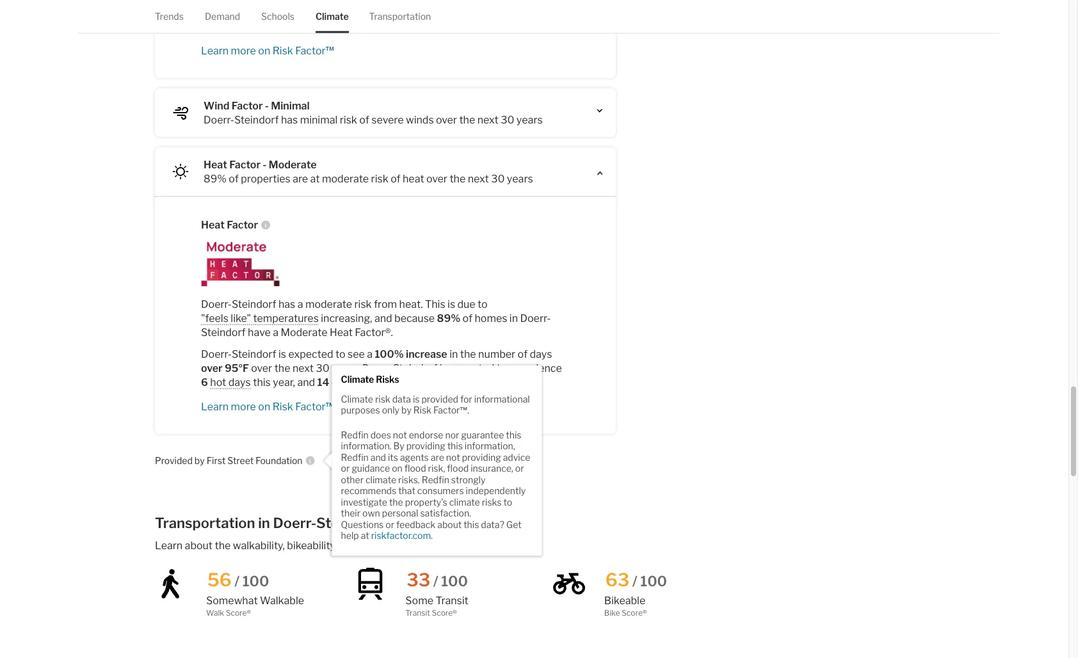 Task type: vqa. For each thing, say whether or not it's contained in the screenshot.


Task type: locate. For each thing, give the bounding box(es) containing it.
30 inside the wind factor - minimal doerr-steindorf has minimal risk of severe winds over the next 30 years
[[501, 114, 515, 126]]

2 factor™ from the top
[[295, 400, 334, 413]]

over inside the wind factor - minimal doerr-steindorf has minimal risk of severe winds over the next 30 years
[[436, 114, 457, 126]]

14
[[317, 376, 329, 389]]

climate down guidance at the left of the page
[[366, 475, 396, 486]]

® inside some transit transit score ®
[[453, 609, 457, 618]]

this inside "that have some risk of being affected by wildfire over the next 30 years. this represents"
[[232, 20, 252, 33]]

-
[[265, 99, 269, 112], [263, 158, 267, 171]]

0 vertical spatial by
[[427, 6, 439, 18]]

score inside some transit transit score ®
[[432, 609, 453, 618]]

2 vertical spatial heat
[[330, 326, 353, 339]]

properties up heat factor
[[241, 172, 291, 185]]

more down ºf
[[231, 400, 256, 413]]

2 ® from the left
[[453, 609, 457, 618]]

has down minimal
[[281, 114, 298, 126]]

on up foundation on the left
[[258, 400, 270, 413]]

affected
[[384, 6, 425, 18]]

climate
[[316, 11, 349, 22], [341, 375, 374, 386], [341, 394, 373, 405]]

winds
[[406, 114, 434, 126]]

is right data
[[413, 394, 420, 405]]

over right heat
[[427, 172, 448, 185]]

wind factor - minimal doerr-steindorf has minimal risk of severe winds over the next 30 years
[[204, 99, 543, 126]]

. down from
[[391, 326, 393, 339]]

risk right "minimal" at the left top
[[340, 114, 357, 126]]

1 horizontal spatial /
[[433, 573, 439, 591]]

that down risks. at the bottom of the page
[[398, 486, 416, 497]]

/ right 33
[[433, 573, 439, 591]]

minimal
[[300, 114, 338, 126]]

redfin down risk, on the bottom left of page
[[422, 475, 450, 486]]

0 horizontal spatial score
[[226, 609, 247, 618]]

steindorf inside the wind factor - minimal doerr-steindorf has minimal risk of severe winds over the next 30 years
[[234, 114, 279, 126]]

risk up increasing,
[[354, 298, 372, 310]]

1 vertical spatial redfin
[[341, 453, 369, 463]]

1 horizontal spatial flood
[[447, 464, 469, 475]]

to inside doerr-steindorf has a moderate risk from heat. this is due to "feels like" temperatures increasing, and because 89% of homes in
[[478, 298, 488, 310]]

/ right 63
[[633, 573, 638, 591]]

100 inside 56 / 100
[[243, 573, 269, 591]]

0 horizontal spatial transit
[[406, 609, 430, 618]]

climate up purposes
[[341, 394, 373, 405]]

95 up hot on the bottom left
[[225, 362, 239, 375]]

0 vertical spatial learn more on risk factor™ link
[[201, 44, 570, 58]]

learn more on risk factor™ link down risks
[[201, 400, 570, 414]]

0 horizontal spatial /
[[235, 573, 240, 591]]

of left severe at left top
[[360, 114, 369, 126]]

next inside the wind factor - minimal doerr-steindorf has minimal risk of severe winds over the next 30 years
[[478, 114, 499, 126]]

increasing,
[[321, 312, 372, 325]]

0 vertical spatial 95
[[225, 362, 239, 375]]

dialog
[[317, 366, 542, 556]]

riskfactor.com link
[[371, 531, 431, 542]]

risk for 1st "learn more on risk factor™" link from the top
[[273, 44, 293, 57]]

this
[[232, 20, 252, 33], [425, 298, 446, 310]]

this left year,
[[253, 376, 271, 389]]

and
[[375, 312, 392, 325], [297, 376, 315, 389], [371, 453, 386, 463], [339, 540, 357, 552]]

2 vertical spatial climate
[[341, 394, 373, 405]]

climate left being
[[316, 11, 349, 22]]

0 vertical spatial factor™
[[295, 44, 334, 57]]

climate risks
[[341, 375, 399, 386]]

at for help
[[361, 531, 369, 542]]

® down somewhat
[[247, 609, 251, 618]]

by down data
[[402, 405, 412, 416]]

in right "homes"
[[510, 312, 518, 325]]

1 vertical spatial learn more on risk factor™
[[201, 400, 334, 413]]

providing down information, in the bottom of the page
[[462, 453, 501, 463]]

transportation
[[369, 11, 431, 22], [155, 515, 255, 532]]

3 score from the left
[[622, 609, 643, 618]]

climate down see
[[341, 375, 374, 386]]

1 vertical spatial more
[[231, 400, 256, 413]]

risk up <1%
[[324, 6, 341, 18]]

bikeable
[[605, 595, 646, 607]]

1 vertical spatial that
[[398, 486, 416, 497]]

0 horizontal spatial that
[[248, 6, 267, 18]]

1 vertical spatial by
[[402, 405, 412, 416]]

1 vertical spatial this
[[425, 298, 446, 310]]

increase
[[406, 348, 448, 360]]

100 up bikeable
[[641, 573, 667, 591]]

risk down year,
[[273, 400, 293, 413]]

0 horizontal spatial .
[[391, 326, 393, 339]]

0 horizontal spatial climate
[[366, 475, 396, 486]]

moderate down "minimal" at the left top
[[269, 158, 317, 171]]

in right increase
[[450, 348, 458, 360]]

days up experience at the bottom of page
[[530, 348, 552, 360]]

risks
[[482, 497, 502, 508]]

risk inside climate risk data is provided for informational purposes only by risk factor™.
[[375, 394, 391, 405]]

0 vertical spatial factor
[[232, 99, 263, 112]]

and inside redfin does not endorse nor guarantee this information. by providing this information, redfin and its agents are not providing advice or guidance on flood risk, flood insurance, or other climate risks. redfin strongly recommends that consumers independently investigate the property's climate risks to their own personal satisfaction.
[[371, 453, 386, 463]]

has up temperatures
[[279, 298, 295, 310]]

learn more on risk factor™ link down <1% of all properties in doerr-steindorf
[[201, 44, 570, 58]]

1 vertical spatial a
[[273, 326, 279, 339]]

over right wildfire
[[478, 6, 499, 18]]

of up experience at the bottom of page
[[518, 348, 528, 360]]

not
[[393, 430, 407, 441], [446, 453, 460, 463]]

climate for climate risks
[[341, 375, 374, 386]]

of left heat
[[391, 172, 401, 185]]

factor for of
[[229, 158, 261, 171]]

/ for 56
[[235, 573, 240, 591]]

foundation
[[256, 456, 303, 466]]

1 factor™ from the top
[[295, 44, 334, 57]]

factor inside heat factor - moderate 89% of properties are at moderate        risk of heat over the next 30 years
[[229, 158, 261, 171]]

at inside questions or feedback about this data? get help at
[[361, 531, 369, 542]]

about inside questions or feedback about this data? get help at
[[438, 520, 462, 531]]

like"
[[231, 312, 251, 325]]

89% down the due
[[437, 312, 461, 325]]

the inside heat factor - moderate 89% of properties are at moderate        risk of heat over the next 30 years
[[450, 172, 466, 185]]

at down "minimal" at the left top
[[310, 172, 320, 185]]

score for 56
[[226, 609, 247, 618]]

/ right the 56
[[235, 573, 240, 591]]

dialog containing climate risks
[[317, 366, 542, 556]]

1 vertical spatial properties
[[241, 172, 291, 185]]

on
[[258, 44, 270, 57], [258, 400, 270, 413], [392, 464, 403, 475]]

1 horizontal spatial at
[[361, 531, 369, 542]]

1 vertical spatial learn more on risk factor™ link
[[201, 400, 570, 414]]

1 horizontal spatial not
[[446, 453, 460, 463]]

100 inside the 63 / 100
[[641, 573, 667, 591]]

2 / from the left
[[433, 573, 439, 591]]

1 horizontal spatial that
[[398, 486, 416, 497]]

have up represents
[[270, 6, 293, 18]]

years. right trends link
[[201, 20, 229, 33]]

risk for 1st "learn more on risk factor™" link from the bottom of the page
[[273, 400, 293, 413]]

1 vertical spatial has
[[279, 298, 295, 310]]

steindorf right the trends
[[201, 6, 246, 18]]

0 horizontal spatial flood
[[405, 464, 426, 475]]

0 vertical spatial years
[[517, 114, 543, 126]]

score inside bikeable bike score ®
[[622, 609, 643, 618]]

are down "minimal" at the left top
[[293, 172, 308, 185]]

2 learn more on risk factor™ from the top
[[201, 400, 334, 413]]

moderate down temperatures
[[281, 326, 328, 339]]

1 vertical spatial expected
[[450, 362, 495, 375]]

climate up satisfaction. at the bottom of the page
[[449, 497, 480, 508]]

at inside heat factor - moderate 89% of properties are at moderate        risk of heat over the next 30 years
[[310, 172, 320, 185]]

0 vertical spatial moderate
[[269, 158, 317, 171]]

doerr- inside doerr-steindorf has a moderate risk from heat. this is due to "feels like" temperatures increasing, and because 89% of homes in
[[201, 298, 232, 310]]

heat inside heat factor - moderate 89% of properties are at moderate        risk of heat over the next 30 years
[[204, 158, 227, 171]]

95
[[225, 362, 239, 375], [387, 376, 401, 389]]

moderate inside heat factor - moderate 89% of properties are at moderate        risk of heat over the next 30 years
[[269, 158, 317, 171]]

1 horizontal spatial score
[[432, 609, 453, 618]]

0 vertical spatial learn more on risk factor™
[[201, 44, 334, 57]]

0 horizontal spatial expected
[[288, 348, 333, 360]]

more down demand "link"
[[231, 44, 256, 57]]

® inside bikeable bike score ®
[[643, 609, 647, 618]]

100 up some transit transit score ®
[[441, 573, 468, 591]]

1 vertical spatial factor™
[[295, 400, 334, 413]]

1 / from the left
[[235, 573, 240, 591]]

1 vertical spatial at
[[361, 531, 369, 542]]

0 vertical spatial climate
[[316, 11, 349, 22]]

1 vertical spatial learn
[[201, 400, 229, 413]]

next inside doerr-steindorf is expected to see a 100 % increase in the number of days over 95 ºf over the next 30 years. doerr-steindorf is expected to experience 6 hot days this year, and 14 days above 95
[[293, 362, 314, 375]]

1 vertical spatial not
[[446, 453, 460, 463]]

95 up data
[[387, 376, 401, 389]]

this inside doerr-steindorf is expected to see a 100 % increase in the number of days over 95 ºf over the next 30 years. doerr-steindorf is expected to experience 6 hot days this year, and 14 days above 95
[[253, 376, 271, 389]]

1 vertical spatial about
[[185, 540, 213, 552]]

years. down see
[[332, 362, 360, 375]]

0 horizontal spatial by
[[195, 456, 205, 466]]

%
[[394, 348, 404, 360]]

2 more from the top
[[231, 400, 256, 413]]

2 horizontal spatial days
[[530, 348, 552, 360]]

flood up strongly
[[447, 464, 469, 475]]

climate
[[366, 475, 396, 486], [449, 497, 480, 508]]

have
[[270, 6, 293, 18], [248, 326, 271, 339]]

0 vertical spatial more
[[231, 44, 256, 57]]

1 vertical spatial climate
[[341, 375, 374, 386]]

of inside the wind factor - minimal doerr-steindorf has minimal risk of severe winds over the next 30 years
[[360, 114, 369, 126]]

doerr-steindorf has a moderate risk from heat. this is due to "feels like" temperatures increasing, and because 89% of homes in
[[201, 298, 520, 325]]

score down bikeable
[[622, 609, 643, 618]]

about down satisfaction. at the bottom of the page
[[438, 520, 462, 531]]

learn more on risk factor™ down represents
[[201, 44, 334, 57]]

hot
[[210, 376, 226, 389]]

score down somewhat
[[226, 609, 247, 618]]

or up other
[[341, 464, 350, 475]]

factor™.
[[434, 405, 469, 416]]

is inside doerr-steindorf has a moderate risk from heat. this is due to "feels like" temperatures increasing, and because 89% of homes in
[[448, 298, 455, 310]]

this right heat.
[[425, 298, 446, 310]]

100
[[375, 348, 394, 360], [243, 573, 269, 591], [441, 573, 468, 591], [641, 573, 667, 591]]

of
[[343, 6, 353, 18], [331, 20, 341, 33], [360, 114, 369, 126], [229, 172, 239, 185], [391, 172, 401, 185], [463, 312, 473, 325], [518, 348, 528, 360], [452, 540, 462, 552]]

89% inside doerr-steindorf has a moderate risk from heat. this is due to "feels like" temperatures increasing, and because 89% of homes in
[[437, 312, 461, 325]]

0 vertical spatial at
[[310, 172, 320, 185]]

this left data?
[[464, 520, 479, 531]]

1 horizontal spatial or
[[386, 520, 395, 531]]

providing
[[407, 441, 446, 452], [462, 453, 501, 463]]

/ for 33
[[433, 573, 439, 591]]

89% up heat factor
[[204, 172, 227, 185]]

0 horizontal spatial ®
[[247, 609, 251, 618]]

number
[[478, 348, 516, 360]]

1 horizontal spatial transit
[[436, 595, 469, 607]]

that
[[248, 6, 267, 18], [398, 486, 416, 497]]

score down some
[[432, 609, 453, 618]]

a inside doerr-steindorf is expected to see a 100 % increase in the number of days over 95 ºf over the next 30 years. doerr-steindorf is expected to experience 6 hot days this year, and 14 days above 95
[[367, 348, 373, 360]]

1 horizontal spatial this
[[425, 298, 446, 310]]

to right risks
[[504, 497, 512, 508]]

1 learn more on risk factor™ link from the top
[[201, 44, 570, 58]]

factor inside the wind factor - minimal doerr-steindorf has minimal risk of severe winds over the next 30 years
[[232, 99, 263, 112]]

risk inside climate risk data is provided for informational purposes only by risk factor™.
[[414, 405, 432, 416]]

1 horizontal spatial ®
[[453, 609, 457, 618]]

2 vertical spatial redfin
[[422, 475, 450, 486]]

1 ® from the left
[[247, 609, 251, 618]]

0 vertical spatial properties
[[356, 20, 407, 33]]

steindorf down minimal
[[234, 114, 279, 126]]

89% inside heat factor - moderate 89% of properties are at moderate        risk of heat over the next 30 years
[[204, 172, 227, 185]]

own
[[363, 509, 380, 519]]

over inside "that have some risk of being affected by wildfire over the next 30 years. this represents"
[[478, 6, 499, 18]]

2 vertical spatial on
[[392, 464, 403, 475]]

by
[[427, 6, 439, 18], [402, 405, 412, 416], [195, 456, 205, 466]]

0 horizontal spatial days
[[228, 376, 251, 389]]

transportation for transportation in doerr-steindorf
[[155, 515, 255, 532]]

1 horizontal spatial properties
[[356, 20, 407, 33]]

/ inside 33 / 100
[[433, 573, 439, 591]]

- for moderate
[[263, 158, 267, 171]]

0 vertical spatial that
[[248, 6, 267, 18]]

30 inside "that have some risk of being affected by wildfire over the next 30 years. this represents"
[[543, 6, 557, 18]]

a up temperatures
[[298, 298, 303, 310]]

flood down agents
[[405, 464, 426, 475]]

1 vertical spatial -
[[263, 158, 267, 171]]

have a moderate heat factor® .
[[246, 326, 393, 339]]

learn more on risk factor™
[[201, 44, 334, 57], [201, 400, 334, 413]]

provided by first street foundation
[[155, 456, 303, 466]]

somewhat
[[206, 595, 258, 607]]

0 horizontal spatial about
[[185, 540, 213, 552]]

2 vertical spatial by
[[195, 456, 205, 466]]

expected down have a moderate heat factor® .
[[288, 348, 333, 360]]

0 vertical spatial years.
[[201, 20, 229, 33]]

over inside heat factor - moderate 89% of properties are at moderate        risk of heat over the next 30 years
[[427, 172, 448, 185]]

represents
[[254, 20, 306, 33]]

the
[[501, 6, 517, 18], [459, 114, 475, 126], [450, 172, 466, 185], [460, 348, 476, 360], [275, 362, 290, 375], [389, 497, 403, 508], [215, 540, 231, 552]]

at for are
[[310, 172, 320, 185]]

by left first
[[195, 456, 205, 466]]

have down the like"
[[248, 326, 271, 339]]

0 horizontal spatial at
[[310, 172, 320, 185]]

0 horizontal spatial this
[[232, 20, 252, 33]]

3 / from the left
[[633, 573, 638, 591]]

score
[[226, 609, 247, 618], [432, 609, 453, 618], [622, 609, 643, 618]]

1 vertical spatial moderate
[[305, 298, 352, 310]]

risk down represents
[[273, 44, 293, 57]]

/
[[235, 573, 240, 591], [433, 573, 439, 591], [633, 573, 638, 591]]

0 horizontal spatial not
[[393, 430, 407, 441]]

that up represents
[[248, 6, 267, 18]]

has inside doerr-steindorf has a moderate risk from heat. this is due to "feels like" temperatures increasing, and because 89% of homes in
[[279, 298, 295, 310]]

risk down provided
[[414, 405, 432, 416]]

0 vertical spatial -
[[265, 99, 269, 112]]

more for 1st "learn more on risk factor™" link from the bottom of the page
[[231, 400, 256, 413]]

score inside somewhat walkable walk score ®
[[226, 609, 247, 618]]

flood
[[405, 464, 426, 475], [447, 464, 469, 475]]

0 horizontal spatial are
[[293, 172, 308, 185]]

® inside somewhat walkable walk score ®
[[247, 609, 251, 618]]

1 horizontal spatial a
[[298, 298, 303, 310]]

1 learn more on risk factor™ from the top
[[201, 44, 334, 57]]

2 horizontal spatial by
[[427, 6, 439, 18]]

30
[[543, 6, 557, 18], [501, 114, 515, 126], [491, 172, 505, 185], [316, 362, 330, 375]]

that inside redfin does not endorse nor guarantee this information. by providing this information, redfin and its agents are not providing advice or guidance on flood risk, flood insurance, or other climate risks. redfin strongly recommends that consumers independently investigate the property's climate risks to their own personal satisfaction.
[[398, 486, 416, 497]]

0 horizontal spatial 95
[[225, 362, 239, 375]]

risk left heat
[[371, 172, 389, 185]]

factor™
[[295, 44, 334, 57], [295, 400, 334, 413]]

® down 33 / 100
[[453, 609, 457, 618]]

factor™ down 14
[[295, 400, 334, 413]]

next inside "that have some risk of being affected by wildfire over the next 30 years. this represents"
[[520, 6, 541, 18]]

0 vertical spatial on
[[258, 44, 270, 57]]

have inside "that have some risk of being affected by wildfire over the next 30 years. this represents"
[[270, 6, 293, 18]]

a inside doerr-steindorf has a moderate risk from heat. this is due to "feels like" temperatures increasing, and because 89% of homes in
[[298, 298, 303, 310]]

1 horizontal spatial by
[[402, 405, 412, 416]]

1 horizontal spatial years.
[[332, 362, 360, 375]]

doerr- steindorf up <1% of all properties in doerr-steindorf
[[201, 0, 558, 18]]

risk inside heat factor - moderate 89% of properties are at moderate        risk of heat over the next 30 years
[[371, 172, 389, 185]]

0 vertical spatial have
[[270, 6, 293, 18]]

1 vertical spatial transportation
[[155, 515, 255, 532]]

/ inside the 63 / 100
[[633, 573, 638, 591]]

- inside heat factor - moderate 89% of properties are at moderate        risk of heat over the next 30 years
[[263, 158, 267, 171]]

this inside questions or feedback about this data? get help at
[[464, 520, 479, 531]]

factor™ down <1%
[[295, 44, 334, 57]]

experience
[[509, 362, 562, 375]]

of inside doerr-steindorf is expected to see a 100 % increase in the number of days over 95 ºf over the next 30 years. doerr-steindorf is expected to experience 6 hot days this year, and 14 days above 95
[[518, 348, 528, 360]]

its
[[388, 453, 398, 463]]

provided
[[155, 456, 193, 466]]

homes
[[475, 312, 508, 325]]

1 vertical spatial doerr- steindorf
[[201, 312, 551, 339]]

satisfaction.
[[420, 509, 471, 519]]

expected down number
[[450, 362, 495, 375]]

®
[[247, 609, 251, 618], [453, 609, 457, 618], [643, 609, 647, 618]]

1 horizontal spatial 95
[[387, 376, 401, 389]]

by inside "that have some risk of being affected by wildfire over the next 30 years. this represents"
[[427, 6, 439, 18]]

0 vertical spatial heat
[[204, 158, 227, 171]]

friendliness
[[394, 540, 450, 552]]

of up all
[[343, 6, 353, 18]]

1 more from the top
[[231, 44, 256, 57]]

to right the due
[[478, 298, 488, 310]]

to left see
[[336, 348, 346, 360]]

expected
[[288, 348, 333, 360], [450, 362, 495, 375]]

guidance
[[352, 464, 390, 475]]

100 inside 33 / 100
[[441, 573, 468, 591]]

from
[[374, 298, 397, 310]]

1 vertical spatial years.
[[332, 362, 360, 375]]

of inside "that have some risk of being affected by wildfire over the next 30 years. this represents"
[[343, 6, 353, 18]]

100 down factor®
[[375, 348, 394, 360]]

days right 14
[[332, 376, 354, 389]]

0 vertical spatial has
[[281, 114, 298, 126]]

0 vertical spatial this
[[232, 20, 252, 33]]

0 vertical spatial about
[[438, 520, 462, 531]]

1 vertical spatial factor
[[229, 158, 261, 171]]

/ inside 56 / 100
[[235, 573, 240, 591]]

33
[[407, 570, 431, 592]]

at
[[310, 172, 320, 185], [361, 531, 369, 542]]

1 flood from the left
[[405, 464, 426, 475]]

climate inside climate risk data is provided for informational purposes only by risk factor™.
[[341, 394, 373, 405]]

the inside redfin does not endorse nor guarantee this information. by providing this information, redfin and its agents are not providing advice or guidance on flood risk, flood insurance, or other climate risks. redfin strongly recommends that consumers independently investigate the property's climate risks to their own personal satisfaction.
[[389, 497, 403, 508]]

risk
[[273, 44, 293, 57], [273, 400, 293, 413], [414, 405, 432, 416]]

learn for 1st "learn more on risk factor™" link from the top
[[201, 44, 229, 57]]

doerr-steindorf is expected to see a 100 % increase in the number of days over 95 ºf over the next 30 years. doerr-steindorf is expected to experience 6 hot days this year, and 14 days above 95
[[201, 348, 562, 389]]

3 ® from the left
[[643, 609, 647, 618]]

heat for heat factor
[[201, 219, 225, 231]]

demand
[[205, 11, 240, 22]]

2 vertical spatial a
[[367, 348, 373, 360]]

over right winds
[[436, 114, 457, 126]]

over
[[478, 6, 499, 18], [436, 114, 457, 126], [427, 172, 448, 185], [201, 362, 223, 375], [251, 362, 272, 375]]

0 vertical spatial moderate
[[322, 172, 369, 185]]

only
[[382, 405, 400, 416]]

and down from
[[375, 312, 392, 325]]

the up the 56
[[215, 540, 231, 552]]

0 vertical spatial expected
[[288, 348, 333, 360]]

a
[[298, 298, 303, 310], [273, 326, 279, 339], [367, 348, 373, 360]]

2 doerr- steindorf from the top
[[201, 312, 551, 339]]

climate for climate
[[316, 11, 349, 22]]

walkability,
[[233, 540, 285, 552]]

® down bikeable
[[643, 609, 647, 618]]

in inside doerr-steindorf has a moderate risk from heat. this is due to "feels like" temperatures increasing, and because 89% of homes in
[[510, 312, 518, 325]]

properties
[[356, 20, 407, 33], [241, 172, 291, 185]]

transportation in doerr-steindorf
[[155, 515, 380, 532]]

redfin down information.
[[341, 453, 369, 463]]

2 horizontal spatial /
[[633, 573, 638, 591]]

0 vertical spatial 89%
[[204, 172, 227, 185]]

doerr-
[[527, 0, 558, 4], [420, 20, 451, 33], [204, 114, 234, 126], [201, 298, 232, 310], [520, 312, 551, 325], [201, 348, 232, 360], [362, 362, 393, 375], [273, 515, 316, 532]]

1 score from the left
[[226, 609, 247, 618]]

33 / 100
[[407, 570, 468, 592]]

risks
[[376, 375, 399, 386]]

0 horizontal spatial or
[[341, 464, 350, 475]]

0 vertical spatial a
[[298, 298, 303, 310]]

0 horizontal spatial properties
[[241, 172, 291, 185]]

0 vertical spatial transportation
[[369, 11, 431, 22]]

0 vertical spatial not
[[393, 430, 407, 441]]

has inside the wind factor - minimal doerr-steindorf has minimal risk of severe winds over the next 30 years
[[281, 114, 298, 126]]

- inside the wind factor - minimal doerr-steindorf has minimal risk of severe winds over the next 30 years
[[265, 99, 269, 112]]

redfin
[[341, 430, 369, 441], [341, 453, 369, 463], [422, 475, 450, 486]]

1 vertical spatial years
[[507, 172, 533, 185]]

2 score from the left
[[432, 609, 453, 618]]

. down feedback
[[431, 531, 433, 542]]

/ for 63
[[633, 573, 638, 591]]

100 for 56
[[243, 573, 269, 591]]



Task type: describe. For each thing, give the bounding box(es) containing it.
in up walkability,
[[258, 515, 270, 532]]

learn more on risk factor™ for 1st "learn more on risk factor™" link from the top
[[201, 44, 334, 57]]

and inside doerr-steindorf has a moderate risk from heat. this is due to "feels like" temperatures increasing, and because 89% of homes in
[[375, 312, 392, 325]]

of inside doerr-steindorf has a moderate risk from heat. this is due to "feels like" temperatures increasing, and because 89% of homes in
[[463, 312, 473, 325]]

0 vertical spatial transit
[[436, 595, 469, 607]]

questions
[[341, 520, 384, 531]]

the inside "that have some risk of being affected by wildfire over the next 30 years. this represents"
[[501, 6, 517, 18]]

that inside "that have some risk of being affected by wildfire over the next 30 years. this represents"
[[248, 6, 267, 18]]

moderate inside heat factor - moderate 89% of properties are at moderate        risk of heat over the next 30 years
[[322, 172, 369, 185]]

advice
[[503, 453, 531, 463]]

2 vertical spatial learn
[[155, 540, 183, 552]]

heat factor - moderate 89% of properties are at moderate        risk of heat over the next 30 years
[[204, 158, 533, 185]]

ºf
[[239, 362, 249, 375]]

30 inside heat factor - moderate 89% of properties are at moderate        risk of heat over the next 30 years
[[491, 172, 505, 185]]

® for 56
[[247, 609, 251, 618]]

all
[[343, 20, 354, 33]]

by
[[394, 441, 405, 452]]

over right ºf
[[251, 362, 272, 375]]

more for 1st "learn more on risk factor™" link from the top
[[231, 44, 256, 57]]

of down satisfaction. at the bottom of the page
[[452, 540, 462, 552]]

30 inside doerr-steindorf is expected to see a 100 % increase in the number of days over 95 ºf over the next 30 years. doerr-steindorf is expected to experience 6 hot days this year, and 14 days above 95
[[316, 362, 330, 375]]

guarantee
[[461, 430, 504, 441]]

years inside heat factor - moderate 89% of properties are at moderate        risk of heat over the next 30 years
[[507, 172, 533, 185]]

provided
[[422, 394, 459, 405]]

walkable
[[260, 595, 304, 607]]

0 vertical spatial .
[[391, 326, 393, 339]]

63 / 100
[[606, 570, 667, 592]]

years inside the wind factor - minimal doerr-steindorf has minimal risk of severe winds over the next 30 years
[[517, 114, 543, 126]]

independently
[[466, 486, 526, 497]]

some
[[406, 595, 434, 607]]

this inside doerr-steindorf has a moderate risk from heat. this is due to "feels like" temperatures increasing, and because 89% of homes in
[[425, 298, 446, 310]]

data?
[[481, 520, 505, 531]]

schools link
[[261, 0, 295, 33]]

learn more on risk factor™ for 1st "learn more on risk factor™" link from the bottom of the page
[[201, 400, 334, 413]]

severe
[[372, 114, 404, 126]]

heat for heat factor - moderate 89% of properties are at moderate        risk of heat over the next 30 years
[[204, 158, 227, 171]]

their
[[341, 509, 361, 519]]

2 horizontal spatial or
[[516, 464, 524, 475]]

1 vertical spatial moderate
[[281, 326, 328, 339]]

heat factor
[[201, 219, 258, 231]]

0 horizontal spatial providing
[[407, 441, 446, 452]]

1 doerr- steindorf from the top
[[201, 0, 558, 18]]

riskfactor.com
[[371, 531, 431, 542]]

and inside doerr-steindorf is expected to see a 100 % increase in the number of days over 95 ºf over the next 30 years. doerr-steindorf is expected to experience 6 hot days this year, and 14 days above 95
[[297, 376, 315, 389]]

somewhat walkable walk score ®
[[206, 595, 304, 618]]

endorse
[[409, 430, 444, 441]]

on inside redfin does not endorse nor guarantee this information. by providing this information, redfin and its agents are not providing advice or guidance on flood risk, flood insurance, or other climate risks. redfin strongly recommends that consumers independently investigate the property's climate risks to their own personal satisfaction.
[[392, 464, 403, 475]]

wind
[[204, 99, 230, 112]]

learn about the walkability, bikeability, and transit-friendliness of
[[155, 540, 464, 552]]

56
[[208, 570, 232, 592]]

climate for climate risk data is provided for informational purposes only by risk factor™.
[[341, 394, 373, 405]]

information,
[[465, 441, 515, 452]]

1 horizontal spatial providing
[[462, 453, 501, 463]]

first
[[207, 456, 226, 466]]

transit-
[[359, 540, 394, 552]]

learn for 1st "learn more on risk factor™" link from the bottom of the page
[[201, 400, 229, 413]]

the up year,
[[275, 362, 290, 375]]

® for 33
[[453, 609, 457, 618]]

street
[[228, 456, 254, 466]]

risk inside the wind factor - minimal doerr-steindorf has minimal risk of severe winds over the next 30 years
[[340, 114, 357, 126]]

to down number
[[497, 362, 507, 375]]

nor
[[445, 430, 459, 441]]

property's
[[405, 497, 448, 508]]

56 / 100
[[208, 570, 269, 592]]

risk,
[[428, 464, 445, 475]]

that have some risk of being affected by wildfire over the next 30 years. this represents
[[201, 6, 557, 33]]

moderate inside doerr-steindorf has a moderate risk from heat. this is due to "feels like" temperatures increasing, and because 89% of homes in
[[305, 298, 352, 310]]

schools
[[261, 11, 295, 22]]

doerr- inside the wind factor - minimal doerr-steindorf has minimal risk of severe winds over the next 30 years
[[204, 114, 234, 126]]

are inside redfin does not endorse nor guarantee this information. by providing this information, redfin and its agents are not providing advice or guidance on flood risk, flood insurance, or other climate risks. redfin strongly recommends that consumers independently investigate the property's climate risks to their own personal satisfaction.
[[431, 453, 444, 463]]

informational
[[474, 394, 530, 405]]

the inside the wind factor - minimal doerr-steindorf has minimal risk of severe winds over the next 30 years
[[459, 114, 475, 126]]

some
[[295, 6, 321, 18]]

this down 'nor'
[[448, 441, 463, 452]]

recommends
[[341, 486, 397, 497]]

being
[[355, 6, 382, 18]]

redfin does not endorse nor guarantee this information. by providing this information, redfin and its agents are not providing advice or guidance on flood risk, flood insurance, or other climate risks. redfin strongly recommends that consumers independently investigate the property's climate risks to their own personal satisfaction.
[[341, 430, 531, 519]]

factor®
[[355, 326, 391, 339]]

in down affected
[[409, 20, 418, 33]]

1 vertical spatial climate
[[449, 497, 480, 508]]

100 inside doerr-steindorf is expected to see a 100 % increase in the number of days over 95 ºf over the next 30 years. doerr-steindorf is expected to experience 6 hot days this year, and 14 days above 95
[[375, 348, 394, 360]]

risk inside doerr-steindorf has a moderate risk from heat. this is due to "feels like" temperatures increasing, and because 89% of homes in
[[354, 298, 372, 310]]

help
[[341, 531, 359, 542]]

are inside heat factor - moderate 89% of properties are at moderate        risk of heat over the next 30 years
[[293, 172, 308, 185]]

1 vertical spatial on
[[258, 400, 270, 413]]

walk
[[206, 609, 224, 618]]

heat
[[403, 172, 424, 185]]

questions or feedback about this data? get help at
[[341, 520, 522, 542]]

other
[[341, 475, 364, 486]]

the left number
[[460, 348, 476, 360]]

years. inside doerr-steindorf is expected to see a 100 % increase in the number of days over 95 ºf over the next 30 years. doerr-steindorf is expected to experience 6 hot days this year, and 14 days above 95
[[332, 362, 360, 375]]

climate risk data is provided for informational purposes only by risk factor™.
[[341, 394, 530, 416]]

"feels
[[201, 312, 229, 325]]

1 vertical spatial .
[[431, 531, 433, 542]]

is up year,
[[279, 348, 286, 360]]

score for 33
[[432, 609, 453, 618]]

steindorf up ºf
[[232, 348, 276, 360]]

investigate
[[341, 497, 387, 508]]

is down increase
[[440, 362, 448, 375]]

minimal
[[271, 99, 310, 112]]

bikeability,
[[287, 540, 337, 552]]

steindorf down increase
[[393, 362, 438, 375]]

1 vertical spatial transit
[[406, 609, 430, 618]]

is inside climate risk data is provided for informational purposes only by risk factor™.
[[413, 394, 420, 405]]

strongly
[[451, 475, 486, 486]]

data
[[392, 394, 411, 405]]

next inside heat factor - moderate 89% of properties are at moderate        risk of heat over the next 30 years
[[468, 172, 489, 185]]

to inside redfin does not endorse nor guarantee this information. by providing this information, redfin and its agents are not providing advice or guidance on flood risk, flood insurance, or other climate risks. redfin strongly recommends that consumers independently investigate the property's climate risks to their own personal satisfaction.
[[504, 497, 512, 508]]

heat factor score logo image
[[201, 242, 570, 287]]

1 horizontal spatial expected
[[450, 362, 495, 375]]

some transit transit score ®
[[406, 595, 469, 618]]

<1%
[[308, 20, 329, 33]]

of up heat factor
[[229, 172, 239, 185]]

in inside doerr-steindorf is expected to see a 100 % increase in the number of days over 95 ºf over the next 30 years. doerr-steindorf is expected to experience 6 hot days this year, and 14 days above 95
[[450, 348, 458, 360]]

steindorf down investigate
[[316, 515, 380, 532]]

above
[[356, 376, 385, 389]]

year,
[[273, 376, 295, 389]]

of left all
[[331, 20, 341, 33]]

does
[[371, 430, 391, 441]]

riskfactor.com .
[[371, 531, 433, 542]]

over up hot on the bottom left
[[201, 362, 223, 375]]

2 vertical spatial factor
[[227, 219, 258, 231]]

get
[[506, 520, 522, 531]]

100 for 63
[[641, 573, 667, 591]]

purposes
[[341, 405, 380, 416]]

6
[[201, 376, 208, 389]]

<1% of all properties in doerr-steindorf
[[308, 20, 495, 33]]

due
[[458, 298, 476, 310]]

wildfire
[[441, 6, 476, 18]]

steindorf down the "feels
[[201, 326, 246, 339]]

1 horizontal spatial days
[[332, 376, 354, 389]]

risk inside "that have some risk of being affected by wildfire over the next 30 years. this represents"
[[324, 6, 341, 18]]

properties inside heat factor - moderate 89% of properties are at moderate        risk of heat over the next 30 years
[[241, 172, 291, 185]]

because
[[395, 312, 435, 325]]

0 horizontal spatial a
[[273, 326, 279, 339]]

personal
[[382, 509, 418, 519]]

trends link
[[155, 0, 184, 33]]

factor for steindorf
[[232, 99, 263, 112]]

or inside questions or feedback about this data? get help at
[[386, 520, 395, 531]]

steindorf inside doerr-steindorf has a moderate risk from heat. this is due to "feels like" temperatures increasing, and because 89% of homes in
[[232, 298, 276, 310]]

- for minimal
[[265, 99, 269, 112]]

steindorf down wildfire
[[451, 20, 495, 33]]

transportation for transportation
[[369, 11, 431, 22]]

and down questions
[[339, 540, 357, 552]]

heat.
[[399, 298, 423, 310]]

years. inside "that have some risk of being affected by wildfire over the next 30 years. this represents"
[[201, 20, 229, 33]]

feedback
[[396, 520, 436, 531]]

for
[[460, 394, 472, 405]]

transportation link
[[369, 0, 431, 33]]

0 vertical spatial redfin
[[341, 430, 369, 441]]

1 vertical spatial 95
[[387, 376, 401, 389]]

by inside climate risk data is provided for informational purposes only by risk factor™.
[[402, 405, 412, 416]]

this up the advice
[[506, 430, 522, 441]]

1 vertical spatial have
[[248, 326, 271, 339]]

consumers
[[417, 486, 464, 497]]

bikeable bike score ®
[[605, 595, 647, 618]]

100 for 33
[[441, 573, 468, 591]]

temperatures
[[253, 312, 319, 325]]

climate link
[[316, 0, 349, 33]]

2 learn more on risk factor™ link from the top
[[201, 400, 570, 414]]

2 flood from the left
[[447, 464, 469, 475]]



